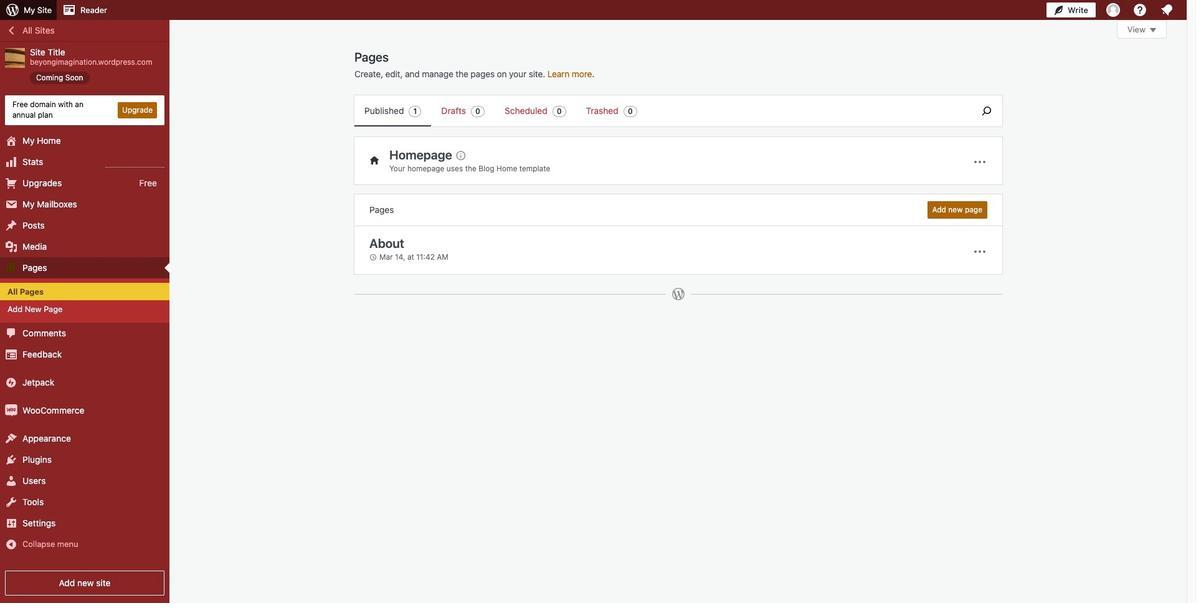 Task type: describe. For each thing, give the bounding box(es) containing it.
highest hourly views 0 image
[[105, 159, 165, 167]]

1 img image from the top
[[5, 376, 17, 389]]

help image
[[1133, 2, 1148, 17]]

closed image
[[1151, 28, 1157, 32]]

manage your notifications image
[[1160, 2, 1175, 17]]

toggle menu image
[[973, 155, 988, 170]]



Task type: locate. For each thing, give the bounding box(es) containing it.
my profile image
[[1107, 3, 1121, 17]]

img image
[[5, 376, 17, 389], [5, 404, 17, 417]]

main content
[[355, 20, 1167, 314]]

2 img image from the top
[[5, 404, 17, 417]]

more information image
[[455, 149, 466, 161]]

0 vertical spatial img image
[[5, 376, 17, 389]]

None search field
[[972, 95, 1003, 127]]

1 vertical spatial img image
[[5, 404, 17, 417]]

menu
[[355, 95, 966, 127]]

open search image
[[972, 103, 1003, 118]]

toggle menu image
[[973, 244, 988, 259]]



Task type: vqa. For each thing, say whether or not it's contained in the screenshot.
first list item from the bottom of the page
no



